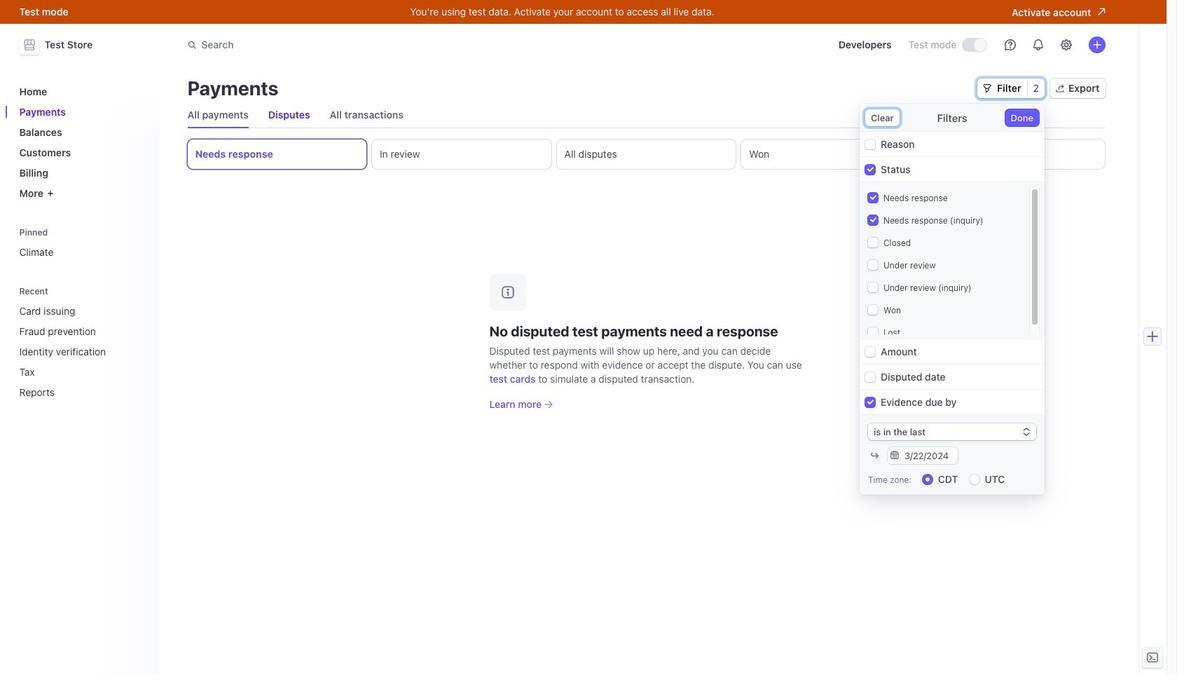 Task type: locate. For each thing, give the bounding box(es) containing it.
1 vertical spatial tab list
[[188, 139, 1106, 169]]

notifications image
[[1033, 39, 1044, 50]]

core navigation links element
[[14, 80, 151, 205]]

None search field
[[179, 32, 574, 58]]

1 tab list from the top
[[188, 102, 1106, 128]]

None text field
[[899, 447, 958, 464]]

tab list
[[188, 102, 1106, 128], [188, 139, 1106, 169]]

recent element
[[14, 286, 151, 404], [14, 299, 151, 404]]

0 vertical spatial tab list
[[188, 102, 1106, 128]]

Test mode checkbox
[[963, 39, 987, 51]]

settings image
[[1061, 39, 1072, 50]]



Task type: describe. For each thing, give the bounding box(es) containing it.
pinned element
[[14, 227, 151, 264]]

2 tab list from the top
[[188, 139, 1106, 169]]

2 recent element from the top
[[14, 299, 151, 404]]

help image
[[1005, 39, 1016, 50]]

Search text field
[[179, 32, 574, 58]]

svg image
[[983, 84, 992, 93]]

1 recent element from the top
[[14, 286, 151, 404]]



Task type: vqa. For each thing, say whether or not it's contained in the screenshot.
more within the Adjust how aggressively you block fraud Adjust Radar's ML to block more fraudulent payments based on risk score.
no



